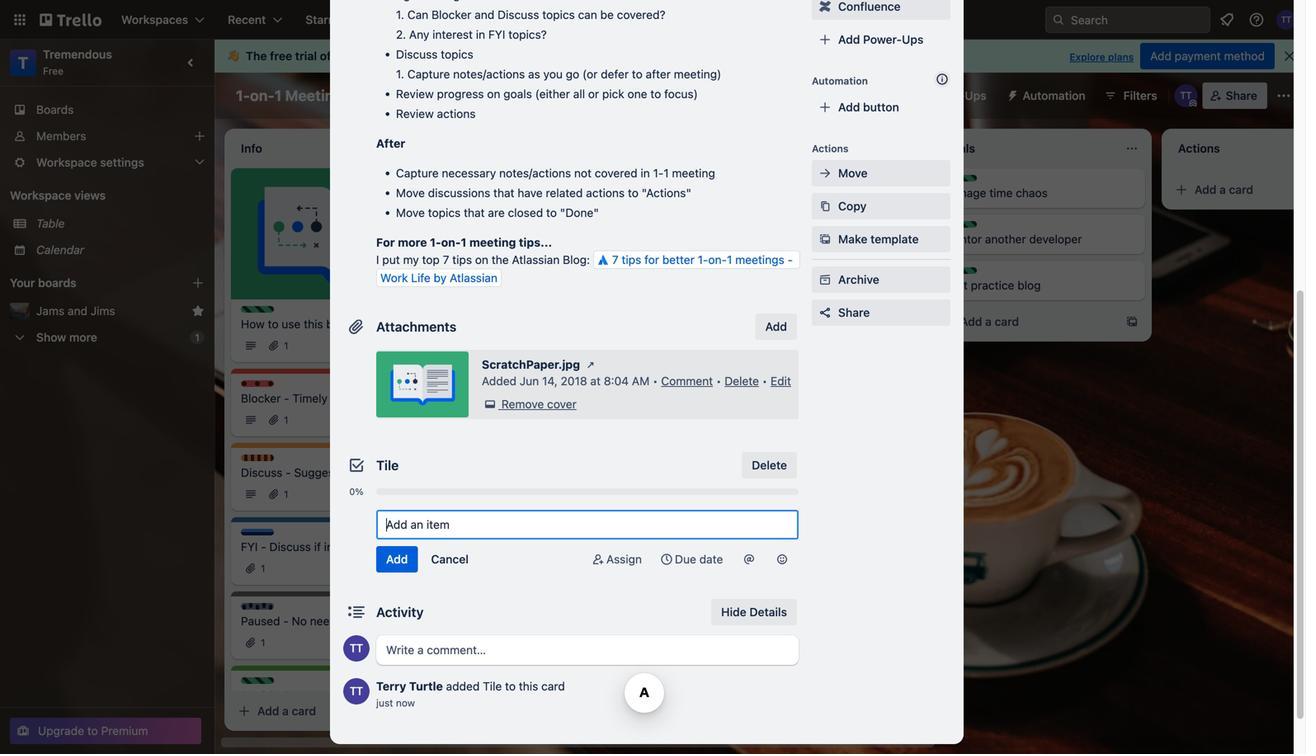 Task type: describe. For each thing, give the bounding box(es) containing it.
0 vertical spatial delete link
[[725, 374, 759, 388]]

explore plans
[[1070, 51, 1134, 63]]

board link
[[523, 83, 593, 109]]

blocker left timely
[[241, 391, 281, 405]]

ended
[[409, 49, 444, 63]]

up
[[760, 89, 775, 102]]

date
[[699, 552, 723, 566]]

power- inside button
[[926, 89, 965, 102]]

goal for manage
[[960, 176, 982, 187]]

more for for
[[398, 236, 427, 249]]

how
[[241, 317, 265, 331]]

is
[[528, 186, 537, 200]]

focus)
[[664, 87, 698, 101]]

explore plans button
[[1070, 47, 1134, 67]]

goal for mentor
[[960, 222, 982, 233]]

months.
[[497, 265, 541, 279]]

blog
[[1018, 278, 1041, 292]]

goal for best
[[960, 268, 982, 280]]

👋 the free trial of premium has ended for tremendous
[[228, 49, 535, 63]]

1 down color: black, title: "paused" element
[[261, 637, 265, 649]]

meeting inside for more 1-on-1 meeting tips... i put my top 7 tips on the atlassian blog:
[[469, 236, 516, 249]]

goal (#1) link
[[241, 687, 426, 704]]

just
[[376, 697, 393, 709]]

discuss i've drafted my goals for the next few months. any feedback?
[[475, 238, 651, 279]]

0 notifications image
[[1217, 10, 1237, 30]]

fyi up color: black, title: "paused" element
[[241, 540, 258, 554]]

the for 👋
[[246, 49, 267, 63]]

blocker - timely discussion (#4) link
[[241, 390, 426, 407]]

drafted
[[497, 249, 536, 262]]

copy link
[[812, 193, 950, 219]]

use
[[282, 317, 301, 331]]

1 vertical spatial move
[[396, 186, 425, 200]]

add payment method button
[[1140, 43, 1275, 69]]

wave image
[[228, 49, 239, 64]]

color: green, title: "goal" element for how to use this board
[[241, 306, 279, 318]]

the inside for more 1-on-1 meeting tips... i put my top 7 tips on the atlassian blog:
[[492, 253, 509, 266]]

color: green, title: "goal" element for manage time chaos
[[944, 175, 982, 187]]

show more
[[36, 330, 97, 344]]

button
[[863, 100, 899, 114]]

2.
[[396, 28, 406, 41]]

to inside terry turtle added tile to this card just now
[[505, 679, 516, 693]]

0 horizontal spatial share button
[[812, 300, 950, 326]]

new
[[710, 186, 733, 200]]

board
[[326, 317, 357, 331]]

delete inside "link"
[[752, 458, 787, 472]]

remove
[[501, 397, 544, 411]]

training
[[736, 186, 777, 200]]

color: blue, title: "fyi" element
[[241, 529, 274, 541]]

program
[[780, 186, 825, 200]]

1- inside capture necessary notes/actions not covered in 1-1 meeting move discussions that have related actions to "actions" move topics that are closed to "done"
[[653, 166, 664, 180]]

to down "stuck"
[[546, 206, 557, 219]]

star or unstar board image
[[419, 89, 432, 102]]

banner containing 👋
[[215, 40, 1306, 73]]

move
[[475, 203, 504, 216]]

for inside discuss i've drafted my goals for the next few months. any feedback?
[[590, 249, 605, 262]]

notes/actions inside capture necessary notes/actions not covered in 1-1 meeting move discussions that have related actions to "actions" move topics that are closed to "done"
[[499, 166, 571, 180]]

pick
[[602, 87, 624, 101]]

- for fyi - discuss if interested (#6)
[[261, 540, 266, 554]]

you inside 1. can blocker and discuss topics can be covered? 2. any interest in fyi topics? discuss topics 1.  capture notes/actions as you go (or defer to after meeting) review progress on goals (either all or pick one to focus) review actions
[[543, 67, 563, 81]]

i've
[[475, 249, 494, 262]]

terry turtle (terryturtle) image down payment
[[1175, 84, 1198, 107]]

can inside blocker the team is stuck on x, how can we move forward?
[[628, 186, 647, 200]]

filters button
[[1099, 83, 1162, 109]]

interest
[[432, 28, 473, 41]]

primary element
[[0, 0, 1306, 40]]

on- inside for more 1-on-1 meeting tips... i put my top 7 tips on the atlassian blog:
[[441, 236, 461, 249]]

filters
[[1124, 89, 1157, 102]]

terry turtle (terryturtle) image right open information menu "icon"
[[1276, 10, 1296, 30]]

1 horizontal spatial premium
[[334, 49, 384, 63]]

top
[[422, 253, 440, 266]]

plans
[[1108, 51, 1134, 63]]

0 vertical spatial topics
[[542, 8, 575, 21]]

move inside move link
[[838, 166, 868, 180]]

sm image for copy link
[[817, 198, 833, 215]]

put
[[382, 253, 400, 266]]

tile inside terry turtle added tile to this card just now
[[483, 679, 502, 693]]

1 inside for more 1-on-1 meeting tips... i put my top 7 tips on the atlassian blog:
[[461, 236, 467, 249]]

workspace
[[10, 189, 71, 202]]

notes/actions inside 1. can blocker and discuss topics can be covered? 2. any interest in fyi topics? discuss topics 1.  capture notes/actions as you go (or defer to after meeting) review progress on goals (either all or pick one to focus) review actions
[[453, 67, 525, 81]]

capture necessary notes/actions not covered in 1-1 meeting move discussions that have related actions to "actions" move topics that are closed to "done"
[[396, 166, 715, 219]]

assign link
[[583, 546, 649, 573]]

goal left (#1)
[[241, 689, 265, 702]]

discuss down 2.
[[396, 47, 438, 61]]

just now link
[[376, 697, 415, 709]]

color: red, title: "blocker" element for blocker - timely discussion (#4)
[[241, 380, 293, 393]]

goals inside 1. can blocker and discuss topics can be covered? 2. any interest in fyi topics? discuss topics 1.  capture notes/actions as you go (or defer to after meeting) review progress on goals (either all or pick one to focus) review actions
[[503, 87, 532, 101]]

sm image for move link
[[817, 165, 833, 182]]

sm image for archive link
[[817, 271, 833, 288]]

the for blocker
[[475, 186, 496, 200]]

sm image up add power-ups 'link'
[[817, 0, 833, 15]]

color: orange, title: "discuss" element for i've drafted my goals for the next few months. any feedback?
[[475, 238, 529, 250]]

your boards with 2 items element
[[10, 273, 167, 293]]

1 down discuss discuss - suggested topic (#3)
[[284, 488, 288, 500]]

make
[[838, 232, 867, 246]]

best practice blog link
[[944, 277, 1135, 294]]

0 vertical spatial create from template… image
[[891, 285, 904, 299]]

color: green, title: "goal" element for best practice blog
[[944, 267, 982, 280]]

few
[[475, 265, 494, 279]]

activity
[[376, 604, 424, 620]]

automation inside button
[[1023, 89, 1086, 102]]

meeting inside capture necessary notes/actions not covered in 1-1 meeting move discussions that have related actions to "actions" move topics that are closed to "done"
[[672, 166, 715, 180]]

after
[[646, 67, 671, 81]]

terry turtle (terryturtle) image down discuss
[[343, 635, 370, 662]]

1 vertical spatial and
[[68, 304, 87, 318]]

due
[[675, 552, 696, 566]]

t link
[[10, 50, 36, 76]]

assign
[[606, 552, 642, 566]]

related
[[546, 186, 583, 200]]

sm image for remove
[[482, 396, 498, 413]]

hide
[[721, 605, 746, 619]]

paused left no
[[241, 614, 280, 628]]

atlassian inside for more 1-on-1 meeting tips... i put my top 7 tips on the atlassian blog:
[[512, 253, 560, 266]]

1 inside 7 tips for better 1-on-1 meetings - work life by atlassian
[[727, 253, 732, 266]]

discuss up topics?
[[498, 8, 539, 21]]

boards
[[38, 276, 76, 290]]

to right "one"
[[650, 87, 661, 101]]

ups inside button
[[965, 89, 986, 102]]

7 inside 7 tips for better 1-on-1 meetings - work life by atlassian
[[612, 253, 619, 266]]

2 review from the top
[[396, 107, 434, 120]]

i
[[376, 253, 379, 266]]

add inside 'button'
[[765, 320, 787, 333]]

how to use this board link
[[241, 316, 426, 333]]

sm image for make
[[817, 231, 833, 248]]

goal for goal
[[257, 678, 279, 690]]

search image
[[1052, 13, 1065, 26]]

for
[[376, 236, 395, 249]]

power- for up
[[722, 89, 760, 102]]

on- inside 7 tips for better 1-on-1 meetings - work life by atlassian
[[708, 253, 727, 266]]

cancel link
[[421, 546, 478, 573]]

any for feedback?
[[544, 265, 564, 279]]

sm image for assign link
[[590, 551, 606, 568]]

starred icon image
[[191, 304, 205, 318]]

0 vertical spatial share button
[[1203, 83, 1267, 109]]

open information menu image
[[1248, 12, 1265, 28]]

trial
[[295, 49, 317, 63]]

actions
[[812, 143, 849, 154]]

- for paused - no need to discuss (#0)
[[283, 614, 289, 628]]

- inside 7 tips for better 1-on-1 meetings - work life by atlassian
[[788, 253, 793, 266]]

to right how
[[628, 186, 639, 200]]

template
[[870, 232, 919, 246]]

power- for ups
[[863, 33, 902, 46]]

Board name text field
[[228, 83, 409, 109]]

to inside goal how to use this board
[[268, 317, 278, 331]]

2018
[[561, 374, 587, 388]]

color: orange, title: "discuss" element for discuss - suggested topic (#3)
[[241, 455, 295, 467]]

2 vertical spatial move
[[396, 206, 425, 219]]

remove cover
[[501, 397, 577, 411]]

blog:
[[563, 253, 590, 266]]

goals inside discuss i've drafted my goals for the next few months. any feedback?
[[558, 249, 587, 262]]

blocker down use
[[257, 381, 293, 393]]

actions inside 1. can blocker and discuss topics can be covered? 2. any interest in fyi topics? discuss topics 1.  capture notes/actions as you go (or defer to after meeting) review progress on goals (either all or pick one to focus) review actions
[[437, 107, 476, 120]]

to right upgrade
[[87, 724, 98, 738]]

(#6)
[[381, 540, 404, 554]]

next
[[628, 249, 651, 262]]

calendar link
[[36, 242, 205, 258]]

added jun 14, 2018 at 8:04 am
[[482, 374, 650, 388]]

1 vertical spatial topics
[[441, 47, 473, 61]]

👋
[[228, 49, 239, 63]]

are
[[488, 206, 505, 219]]

paused left need
[[257, 604, 293, 616]]

1 vertical spatial delete link
[[742, 452, 797, 479]]

ups inside 'link'
[[902, 33, 924, 46]]

create from template… image
[[657, 365, 670, 378]]

fyi - discuss if interested (#6) link
[[241, 539, 426, 555]]

1-on-1 meeting agenda
[[236, 87, 401, 104]]

0 horizontal spatial automation
[[812, 75, 868, 87]]

covered
[[595, 166, 637, 180]]

need
[[310, 614, 337, 628]]

discuss down timely
[[257, 455, 295, 467]]

attachments
[[376, 319, 456, 335]]

upgrade to premium
[[38, 724, 148, 738]]

jams and jims link
[[36, 303, 185, 319]]

by
[[434, 271, 447, 285]]

has
[[386, 49, 406, 63]]

board
[[551, 89, 583, 102]]

terry turtle (terryturtle) image left just
[[343, 678, 370, 705]]

sm image right date
[[741, 551, 757, 568]]

0 horizontal spatial that
[[464, 206, 485, 219]]

the for next
[[608, 249, 625, 262]]

more for show
[[69, 330, 97, 344]]

free
[[270, 49, 292, 63]]

cover
[[547, 397, 577, 411]]

terry turtle added tile to this card just now
[[376, 679, 565, 709]]



Task type: vqa. For each thing, say whether or not it's contained in the screenshot.


Task type: locate. For each thing, give the bounding box(es) containing it.
1 horizontal spatial color: orange, title: "discuss" element
[[475, 238, 529, 250]]

actions
[[437, 107, 476, 120], [586, 186, 625, 200]]

0 vertical spatial ups
[[902, 33, 924, 46]]

blocker inside blocker the team is stuck on x, how can we move forward?
[[492, 176, 528, 187]]

goal left use
[[257, 307, 279, 318]]

power- inside 'link'
[[863, 33, 902, 46]]

back to home image
[[40, 7, 101, 33]]

add a card
[[1195, 183, 1253, 196], [960, 315, 1019, 328], [492, 364, 550, 378], [257, 704, 316, 718]]

automation up confluence at the right of the page
[[812, 75, 868, 87]]

tremendous
[[43, 47, 112, 61], [466, 49, 535, 63]]

on- left report? on the top right of the page
[[708, 253, 727, 266]]

payment
[[1175, 49, 1221, 63]]

color: orange, title: "discuss" element up new
[[710, 175, 743, 182]]

14,
[[542, 374, 558, 388]]

color: black, title: "paused" element
[[241, 603, 293, 616]]

1- inside for more 1-on-1 meeting tips... i put my top 7 tips on the atlassian blog:
[[430, 236, 441, 249]]

color: orange, title: "discuss" element
[[710, 175, 743, 182], [475, 238, 529, 250], [241, 455, 295, 467]]

tile
[[376, 458, 399, 473], [483, 679, 502, 693]]

calendar for calendar power-up
[[671, 89, 719, 102]]

goal best practice blog
[[944, 268, 1041, 292]]

0 vertical spatial this
[[304, 317, 323, 331]]

move up put
[[396, 206, 425, 219]]

can left be
[[578, 8, 597, 21]]

1 vertical spatial share button
[[812, 300, 950, 326]]

calendar down the table
[[36, 243, 84, 257]]

this right use
[[304, 317, 323, 331]]

how
[[603, 186, 625, 200]]

1 vertical spatial can
[[710, 232, 731, 246]]

goal down color: black, title: "paused" element
[[257, 678, 279, 690]]

0 vertical spatial sm image
[[817, 231, 833, 248]]

sm image down 'added'
[[482, 396, 498, 413]]

2 horizontal spatial the
[[710, 249, 727, 262]]

that up are at left
[[493, 186, 514, 200]]

the
[[246, 49, 267, 63], [475, 186, 496, 200]]

- left timely
[[284, 391, 289, 405]]

review down ended
[[396, 87, 434, 101]]

1 vertical spatial notes/actions
[[499, 166, 571, 180]]

more inside for more 1-on-1 meeting tips... i put my top 7 tips on the atlassian blog:
[[398, 236, 427, 249]]

Search field
[[1065, 7, 1210, 32]]

add power-ups link
[[812, 26, 950, 53]]

color: green, title: "goal" element for mentor another developer
[[944, 221, 982, 233]]

on right progress
[[487, 87, 500, 101]]

on left drafted at the top left of the page
[[475, 253, 488, 266]]

1- up we
[[653, 166, 664, 180]]

color: orange, title: "discuss" element for new training program
[[710, 175, 743, 182]]

comment
[[661, 374, 713, 388]]

0 vertical spatial capture
[[407, 67, 450, 81]]

0 horizontal spatial tremendous
[[43, 47, 112, 61]]

create from template… image
[[891, 285, 904, 299], [1125, 315, 1139, 328]]

color: green, title: "goal" element down color: black, title: "paused" element
[[241, 677, 279, 690]]

1 vertical spatial automation
[[1023, 89, 1086, 102]]

edit link
[[771, 374, 791, 388]]

color: red, title: "blocker" element
[[475, 175, 528, 187], [241, 380, 293, 393]]

0 horizontal spatial actions
[[437, 107, 476, 120]]

1 horizontal spatial and
[[475, 8, 494, 21]]

7 tips for better 1-on-1 meetings - work life by atlassian link
[[376, 250, 800, 287]]

1 tips from the left
[[452, 253, 472, 266]]

add board image
[[191, 276, 205, 290]]

sm image left the archive on the top right of the page
[[817, 271, 833, 288]]

2 tips from the left
[[622, 253, 641, 266]]

Write a comment text field
[[376, 635, 799, 665]]

confluence button
[[789, 83, 890, 109]]

color: green, title: "goal" element for goal (#1)
[[241, 677, 279, 690]]

1 horizontal spatial my
[[539, 249, 555, 262]]

0 vertical spatial 1.
[[396, 8, 404, 21]]

capture inside capture necessary notes/actions not covered in 1-1 meeting move discussions that have related actions to "actions" move topics that are closed to "done"
[[396, 166, 439, 180]]

0 horizontal spatial color: red, title: "blocker" element
[[241, 380, 293, 393]]

in up "actions"
[[641, 166, 650, 180]]

0 vertical spatial and
[[475, 8, 494, 21]]

0 vertical spatial tile
[[376, 458, 399, 473]]

blocker inside 1. can blocker and discuss topics can be covered? 2. any interest in fyi topics? discuss topics 1.  capture notes/actions as you go (or defer to after meeting) review progress on goals (either all or pick one to focus) review actions
[[432, 8, 471, 21]]

sm image inside move link
[[817, 165, 833, 182]]

calendar
[[671, 89, 719, 102], [36, 243, 84, 257]]

create button
[[479, 7, 535, 33]]

1 horizontal spatial meeting
[[672, 166, 715, 180]]

better
[[662, 253, 695, 266]]

0 vertical spatial automation
[[812, 75, 868, 87]]

fyi inside 1. can blocker and discuss topics can be covered? 2. any interest in fyi topics? discuss topics 1.  capture notes/actions as you go (or defer to after meeting) review progress on goals (either all or pick one to focus) review actions
[[488, 28, 505, 41]]

power- right focus)
[[722, 89, 760, 102]]

premium right upgrade
[[101, 724, 148, 738]]

show
[[36, 330, 66, 344]]

1 vertical spatial goals
[[558, 249, 587, 262]]

0 horizontal spatial tile
[[376, 458, 399, 473]]

sm image inside archive link
[[817, 271, 833, 288]]

members link
[[0, 123, 215, 149]]

t
[[18, 53, 28, 72]]

0 vertical spatial more
[[398, 236, 427, 249]]

1- right the better
[[698, 253, 708, 266]]

0 horizontal spatial color: orange, title: "discuss" element
[[241, 455, 295, 467]]

practice
[[971, 278, 1014, 292]]

report?
[[730, 249, 768, 262]]

automation
[[812, 75, 868, 87], [1023, 89, 1086, 102]]

2 horizontal spatial for
[[644, 253, 659, 266]]

details
[[749, 605, 787, 619]]

1 vertical spatial calendar
[[36, 243, 84, 257]]

to
[[632, 67, 643, 81], [650, 87, 661, 101], [628, 186, 639, 200], [546, 206, 557, 219], [268, 317, 278, 331], [340, 614, 350, 628], [505, 679, 516, 693], [87, 724, 98, 738]]

please
[[756, 232, 791, 246]]

1 inside text box
[[275, 87, 282, 104]]

hide details
[[721, 605, 787, 619]]

edit
[[771, 374, 791, 388]]

topic
[[355, 466, 381, 479]]

on inside blocker the team is stuck on x, how can we move forward?
[[572, 186, 586, 200]]

tips inside for more 1-on-1 meeting tips... i put my top 7 tips on the atlassian blog:
[[452, 253, 472, 266]]

goal goal (#1)
[[241, 678, 289, 702]]

1 vertical spatial ups
[[965, 89, 986, 102]]

2 vertical spatial topics
[[428, 206, 461, 219]]

0 horizontal spatial atlassian
[[450, 271, 497, 285]]

show menu image
[[1276, 87, 1292, 104]]

premium right of
[[334, 49, 384, 63]]

tremendous down topics?
[[466, 49, 535, 63]]

make template link
[[812, 226, 950, 252]]

1 left 'meeting'
[[275, 87, 282, 104]]

sm image right power-ups
[[1000, 83, 1023, 106]]

sm image inside make template link
[[817, 231, 833, 248]]

blocker up the interest
[[432, 8, 471, 21]]

0 vertical spatial that
[[493, 186, 514, 200]]

on left x,
[[572, 186, 586, 200]]

developer
[[1029, 232, 1082, 246]]

1 vertical spatial more
[[69, 330, 97, 344]]

1 horizontal spatial that
[[493, 186, 514, 200]]

goal down mentor
[[960, 268, 982, 280]]

power- up confluence at the right of the page
[[863, 33, 902, 46]]

that left are at left
[[464, 206, 485, 219]]

7
[[443, 253, 449, 266], [612, 253, 619, 266]]

to left use
[[268, 317, 278, 331]]

can inside 1. can blocker and discuss topics can be covered? 2. any interest in fyi topics? discuss topics 1.  capture notes/actions as you go (or defer to after meeting) review progress on goals (either all or pick one to focus) review actions
[[407, 8, 428, 21]]

tremendous free
[[43, 47, 112, 77]]

fyi left if
[[257, 530, 273, 541]]

- inside discuss discuss - suggested topic (#3)
[[286, 466, 291, 479]]

timely
[[292, 391, 328, 405]]

your boards
[[10, 276, 76, 290]]

automation down explore
[[1023, 89, 1086, 102]]

0 vertical spatial goals
[[503, 87, 532, 101]]

color: green, title: "goal" element down mentor
[[944, 267, 982, 280]]

2 1. from the top
[[396, 67, 404, 81]]

actions down progress
[[437, 107, 476, 120]]

any inside discuss i've drafted my goals for the next few months. any feedback?
[[544, 265, 564, 279]]

the team is stuck on x, how can we move forward? link
[[475, 185, 667, 218]]

1 down use
[[284, 340, 288, 351]]

not
[[574, 166, 592, 180]]

1 vertical spatial this
[[519, 679, 538, 693]]

in inside capture necessary notes/actions not covered in 1-1 meeting move discussions that have related actions to "actions" move topics that are closed to "done"
[[641, 166, 650, 180]]

fyi down the create
[[488, 28, 505, 41]]

2 vertical spatial sm image
[[774, 551, 790, 568]]

capture down ended
[[407, 67, 450, 81]]

sm image
[[817, 231, 833, 248], [482, 396, 498, 413], [774, 551, 790, 568]]

1 horizontal spatial color: red, title: "blocker" element
[[475, 175, 528, 187]]

0 horizontal spatial my
[[403, 253, 419, 266]]

sm image for due date link
[[658, 551, 675, 568]]

1 vertical spatial the
[[475, 186, 496, 200]]

sm image left copy
[[817, 198, 833, 215]]

Add an item text field
[[376, 510, 799, 540]]

color: orange, title: "discuss" element up color: blue, title: "fyi" element
[[241, 455, 295, 467]]

1 1. from the top
[[396, 8, 404, 21]]

can inside 1. can blocker and discuss topics can be covered? 2. any interest in fyi topics? discuss topics 1.  capture notes/actions as you go (or defer to after meeting) review progress on goals (either all or pick one to focus) review actions
[[578, 8, 597, 21]]

mentor another developer link
[[944, 231, 1135, 248]]

0%
[[349, 486, 364, 497]]

no
[[292, 614, 307, 628]]

1 vertical spatial tile
[[483, 679, 502, 693]]

0 vertical spatial premium
[[334, 49, 384, 63]]

manage time chaos link
[[944, 185, 1135, 201]]

1 vertical spatial premium
[[101, 724, 148, 738]]

can inside can you please give feedback on the report?
[[710, 232, 731, 246]]

None submit
[[376, 546, 418, 573]]

discussion
[[331, 391, 387, 405]]

card inside terry turtle added tile to this card just now
[[541, 679, 565, 693]]

terry turtle (terryturtle) image
[[1276, 10, 1296, 30], [1175, 84, 1198, 107], [343, 635, 370, 662], [343, 678, 370, 705]]

discuss inside discuss i've drafted my goals for the next few months. any feedback?
[[492, 238, 529, 250]]

- left suggested
[[286, 466, 291, 479]]

the inside can you please give feedback on the report?
[[710, 249, 727, 262]]

you right as
[[543, 67, 563, 81]]

- left no
[[283, 614, 289, 628]]

1 left meetings
[[727, 253, 732, 266]]

terry
[[376, 679, 406, 693]]

1 vertical spatial meeting
[[469, 236, 516, 249]]

chaos
[[1016, 186, 1048, 200]]

1 down starred icon
[[195, 332, 200, 343]]

to up "one"
[[632, 67, 643, 81]]

the inside discuss i've drafted my goals for the next few months. any feedback?
[[608, 249, 625, 262]]

on right make
[[872, 232, 885, 246]]

power- right button
[[926, 89, 965, 102]]

create
[[488, 13, 525, 26]]

goal for how
[[257, 307, 279, 318]]

goal inside goal mentor another developer
[[960, 222, 982, 233]]

for inside 7 tips for better 1-on-1 meetings - work life by atlassian
[[644, 253, 659, 266]]

meeting down are at left
[[469, 236, 516, 249]]

1 vertical spatial on-
[[441, 236, 461, 249]]

0 vertical spatial any
[[409, 28, 429, 41]]

1 horizontal spatial tips
[[622, 253, 641, 266]]

1 horizontal spatial you
[[734, 232, 753, 246]]

color: red, title: "blocker" element down how
[[241, 380, 293, 393]]

- down please
[[788, 253, 793, 266]]

calendar inside calendar link
[[36, 243, 84, 257]]

0 vertical spatial notes/actions
[[453, 67, 525, 81]]

(or
[[582, 67, 598, 81]]

tips...
[[519, 236, 552, 249]]

sm image up at
[[583, 356, 599, 373]]

on- left i've
[[441, 236, 461, 249]]

on inside can you please give feedback on the report?
[[872, 232, 885, 246]]

capture down after
[[396, 166, 439, 180]]

2 vertical spatial on-
[[708, 253, 727, 266]]

covered?
[[617, 8, 665, 21]]

actions inside capture necessary notes/actions not covered in 1-1 meeting move discussions that have related actions to "actions" move topics that are closed to "done"
[[586, 186, 625, 200]]

topics inside capture necessary notes/actions not covered in 1-1 meeting move discussions that have related actions to "actions" move topics that are closed to "done"
[[428, 206, 461, 219]]

0 horizontal spatial 7
[[443, 253, 449, 266]]

calendar down meeting)
[[671, 89, 719, 102]]

on inside for more 1-on-1 meeting tips... i put my top 7 tips on the atlassian blog:
[[475, 253, 488, 266]]

sm image inside copy link
[[817, 198, 833, 215]]

1 down color: blue, title: "fyi" element
[[261, 563, 265, 574]]

0 horizontal spatial more
[[69, 330, 97, 344]]

discuss - suggested topic (#3) link
[[241, 465, 426, 481]]

at
[[590, 374, 601, 388]]

share button down 'method'
[[1203, 83, 1267, 109]]

1 horizontal spatial ups
[[965, 89, 986, 102]]

share button down archive link
[[812, 300, 950, 326]]

1 review from the top
[[396, 87, 434, 101]]

another
[[985, 232, 1026, 246]]

discuss
[[498, 8, 539, 21], [396, 47, 438, 61], [492, 238, 529, 250], [257, 455, 295, 467], [241, 466, 283, 479], [269, 540, 311, 554]]

1 horizontal spatial any
[[544, 265, 564, 279]]

1 vertical spatial actions
[[586, 186, 625, 200]]

2 7 from the left
[[612, 253, 619, 266]]

0 vertical spatial delete
[[725, 374, 759, 388]]

7 inside for more 1-on-1 meeting tips... i put my top 7 tips on the atlassian blog:
[[443, 253, 449, 266]]

discuss inside fyi fyi - discuss if interested (#6)
[[269, 540, 311, 554]]

ups up the "power-ups" button
[[902, 33, 924, 46]]

1- inside text box
[[236, 87, 250, 104]]

you inside can you please give feedback on the report?
[[734, 232, 753, 246]]

meeting)
[[674, 67, 721, 81]]

the inside blocker the team is stuck on x, how can we move forward?
[[475, 186, 496, 200]]

ups left automation button
[[965, 89, 986, 102]]

to inside paused paused - no need to discuss (#0)
[[340, 614, 350, 628]]

my inside discuss i've drafted my goals for the next few months. any feedback?
[[539, 249, 555, 262]]

any inside 1. can blocker and discuss topics can be covered? 2. any interest in fyi topics? discuss topics 1.  capture notes/actions as you go (or defer to after meeting) review progress on goals (either all or pick one to focus) review actions
[[409, 28, 429, 41]]

0 horizontal spatial create from template… image
[[891, 285, 904, 299]]

upgrade
[[38, 724, 84, 738]]

capture inside 1. can blocker and discuss topics can be covered? 2. any interest in fyi topics? discuss topics 1.  capture notes/actions as you go (or defer to after meeting) review progress on goals (either all or pick one to focus) review actions
[[407, 67, 450, 81]]

1 horizontal spatial 7
[[612, 253, 619, 266]]

can up report? on the top right of the page
[[710, 232, 731, 246]]

archive
[[838, 273, 879, 286]]

if
[[314, 540, 321, 554]]

0 vertical spatial color: red, title: "blocker" element
[[475, 175, 528, 187]]

my left blog:
[[539, 249, 555, 262]]

1 horizontal spatial automation
[[1023, 89, 1086, 102]]

atlassian down tips...
[[512, 253, 560, 266]]

color: red, title: "blocker" element up the move
[[475, 175, 528, 187]]

we
[[650, 186, 666, 200]]

calendar inside the calendar power-up link
[[671, 89, 719, 102]]

private
[[472, 89, 510, 102]]

goal inside the "goal best practice blog"
[[960, 268, 982, 280]]

for left the better
[[644, 253, 659, 266]]

goal inside goal how to use this board
[[257, 307, 279, 318]]

- inside blocker blocker - timely discussion (#4)
[[284, 391, 289, 405]]

on- inside 1-on-1 meeting agenda text box
[[250, 87, 275, 104]]

sm image right assign
[[658, 551, 675, 568]]

tips inside 7 tips for better 1-on-1 meetings - work life by atlassian
[[622, 253, 641, 266]]

0 horizontal spatial the
[[492, 253, 509, 266]]

my inside for more 1-on-1 meeting tips... i put my top 7 tips on the atlassian blog:
[[403, 253, 419, 266]]

sm image inside automation button
[[1000, 83, 1023, 106]]

0 horizontal spatial this
[[304, 317, 323, 331]]

discuss discuss - suggested topic (#3)
[[241, 455, 407, 479]]

1 horizontal spatial tremendous
[[466, 49, 535, 63]]

1 horizontal spatial the
[[475, 186, 496, 200]]

best
[[944, 278, 968, 292]]

on- down free
[[250, 87, 275, 104]]

0 horizontal spatial the
[[246, 49, 267, 63]]

1 down blocker blocker - timely discussion (#4)
[[284, 414, 288, 426]]

you up report? on the top right of the page
[[734, 232, 753, 246]]

1 horizontal spatial atlassian
[[512, 253, 560, 266]]

"actions"
[[642, 186, 691, 200]]

you
[[543, 67, 563, 81], [734, 232, 753, 246]]

2 horizontal spatial on-
[[708, 253, 727, 266]]

goal left time
[[960, 176, 982, 187]]

this inside goal how to use this board
[[304, 317, 323, 331]]

1 horizontal spatial actions
[[586, 186, 625, 200]]

0 vertical spatial can
[[578, 8, 597, 21]]

on-
[[250, 87, 275, 104], [441, 236, 461, 249], [708, 253, 727, 266]]

jun
[[520, 374, 539, 388]]

my left top in the left of the page
[[403, 253, 419, 266]]

this inside terry turtle added tile to this card just now
[[519, 679, 538, 693]]

for up feedback?
[[590, 249, 605, 262]]

method
[[1224, 49, 1265, 63]]

sm image down add an item text box
[[590, 551, 606, 568]]

7 left next
[[612, 253, 619, 266]]

sm image inside assign link
[[590, 551, 606, 568]]

1 vertical spatial color: red, title: "blocker" element
[[241, 380, 293, 393]]

1 vertical spatial atlassian
[[450, 271, 497, 285]]

1 inside capture necessary notes/actions not covered in 1-1 meeting move discussions that have related actions to "actions" move topics that are closed to "done"
[[664, 166, 669, 180]]

0 vertical spatial calendar
[[671, 89, 719, 102]]

give
[[794, 232, 816, 246]]

1 left i've
[[461, 236, 467, 249]]

can you please give feedback on the report? link
[[710, 231, 901, 264]]

due date
[[675, 552, 723, 566]]

add inside 'link'
[[838, 33, 860, 46]]

explore
[[1070, 51, 1105, 63]]

notes/actions up private
[[453, 67, 525, 81]]

0 horizontal spatial meeting
[[469, 236, 516, 249]]

0 vertical spatial color: orange, title: "discuss" element
[[710, 175, 743, 182]]

sm image right give
[[817, 231, 833, 248]]

added
[[446, 679, 480, 693]]

workspace views
[[10, 189, 106, 202]]

notes/actions
[[453, 67, 525, 81], [499, 166, 571, 180]]

- for discuss - suggested topic (#3)
[[286, 466, 291, 479]]

1 7 from the left
[[443, 253, 449, 266]]

blocker the team is stuck on x, how can we move forward?
[[475, 176, 666, 216]]

0 vertical spatial the
[[246, 49, 267, 63]]

color: red, title: "blocker" element for the team is stuck on x, how can we move forward?
[[475, 175, 528, 187]]

1 horizontal spatial share
[[1226, 89, 1257, 102]]

1 horizontal spatial on-
[[441, 236, 461, 249]]

0 horizontal spatial for
[[447, 49, 463, 63]]

more up top in the left of the page
[[398, 236, 427, 249]]

1 horizontal spatial can
[[710, 232, 731, 246]]

1 horizontal spatial share button
[[1203, 83, 1267, 109]]

0 vertical spatial you
[[543, 67, 563, 81]]

customize views image
[[602, 87, 618, 104]]

color: green, title: "goal" element left time
[[944, 175, 982, 187]]

color: green, title: "goal" element
[[944, 175, 982, 187], [944, 221, 982, 233], [944, 267, 982, 280], [241, 306, 279, 318], [241, 677, 279, 690]]

fyi fyi - discuss if interested (#6)
[[241, 530, 404, 554]]

1 horizontal spatial in
[[641, 166, 650, 180]]

0 horizontal spatial can
[[407, 8, 428, 21]]

share down the archive on the top right of the page
[[838, 306, 870, 319]]

1 horizontal spatial create from template… image
[[1125, 315, 1139, 328]]

the for report?
[[710, 249, 727, 262]]

banner
[[215, 40, 1306, 73]]

- inside fyi fyi - discuss if interested (#6)
[[261, 540, 266, 554]]

tremendous inside banner
[[466, 49, 535, 63]]

- left if
[[261, 540, 266, 554]]

and inside 1. can blocker and discuss topics can be covered? 2. any interest in fyi topics? discuss topics 1.  capture notes/actions as you go (or defer to after meeting) review progress on goals (either all or pick one to focus) review actions
[[475, 8, 494, 21]]

sm image inside due date link
[[658, 551, 675, 568]]

goal inside the goal manage time chaos
[[960, 176, 982, 187]]

0 horizontal spatial and
[[68, 304, 87, 318]]

1- inside 7 tips for better 1-on-1 meetings - work life by atlassian
[[698, 253, 708, 266]]

7 tips for better 1-on-1 meetings - work life by atlassian
[[380, 253, 796, 285]]

notes/actions up is
[[499, 166, 571, 180]]

0 vertical spatial review
[[396, 87, 434, 101]]

my
[[539, 249, 555, 262], [403, 253, 419, 266]]

(#4)
[[390, 391, 413, 405]]

1.
[[396, 8, 404, 21], [396, 67, 404, 81]]

0 vertical spatial in
[[476, 28, 485, 41]]

0 horizontal spatial calendar
[[36, 243, 84, 257]]

actions down covered
[[586, 186, 625, 200]]

any for interest
[[409, 28, 429, 41]]

1 vertical spatial share
[[838, 306, 870, 319]]

calendar for calendar
[[36, 243, 84, 257]]

- inside paused paused - no need to discuss (#0)
[[283, 614, 289, 628]]

0 vertical spatial meeting
[[672, 166, 715, 180]]

manage
[[944, 186, 986, 200]]

1 vertical spatial you
[[734, 232, 753, 246]]

sm image
[[817, 0, 833, 15], [1000, 83, 1023, 106], [817, 165, 833, 182], [817, 198, 833, 215], [817, 271, 833, 288], [583, 356, 599, 373], [590, 551, 606, 568], [658, 551, 675, 568], [741, 551, 757, 568]]

in inside 1. can blocker and discuss topics can be covered? 2. any interest in fyi topics? discuss topics 1.  capture notes/actions as you go (or defer to after meeting) review progress on goals (either all or pick one to focus) review actions
[[476, 28, 485, 41]]

on inside 1. can blocker and discuss topics can be covered? 2. any interest in fyi topics? discuss topics 1.  capture notes/actions as you go (or defer to after meeting) review progress on goals (either all or pick one to focus) review actions
[[487, 87, 500, 101]]

1 vertical spatial color: orange, title: "discuss" element
[[475, 238, 529, 250]]

0 vertical spatial on-
[[250, 87, 275, 104]]

premium inside upgrade to premium link
[[101, 724, 148, 738]]

sm image for automation button
[[1000, 83, 1023, 106]]

atlassian inside 7 tips for better 1-on-1 meetings - work life by atlassian
[[450, 271, 497, 285]]

one
[[628, 87, 647, 101]]

0 vertical spatial actions
[[437, 107, 476, 120]]

discuss left suggested
[[241, 466, 283, 479]]

can up ended
[[407, 8, 428, 21]]

1 horizontal spatial the
[[608, 249, 625, 262]]

power-ups button
[[893, 83, 996, 109]]

the up the move
[[475, 186, 496, 200]]

- for blocker - timely discussion (#4)
[[284, 391, 289, 405]]

topics
[[542, 8, 575, 21], [441, 47, 473, 61], [428, 206, 461, 219]]

1 vertical spatial that
[[464, 206, 485, 219]]

7 tips for better 1-on-1 meetings - work life by atlassian button
[[376, 250, 800, 287]]

can
[[578, 8, 597, 21], [628, 186, 647, 200]]



